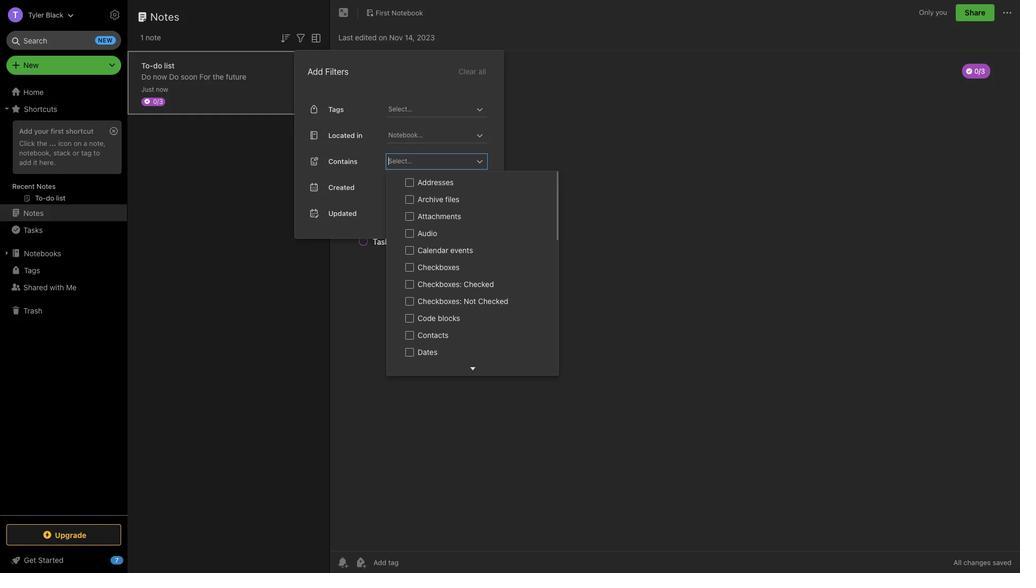Task type: locate. For each thing, give the bounding box(es) containing it.
add up the 'click'
[[19, 127, 32, 135]]

all
[[954, 559, 962, 567]]

checked up not
[[464, 280, 494, 289]]

1 horizontal spatial the
[[213, 72, 224, 81]]

first
[[376, 8, 390, 17]]

a
[[83, 139, 87, 148]]

clear all button
[[457, 65, 487, 78]]

1 vertical spatial checked
[[478, 297, 508, 306]]

filters
[[325, 67, 349, 76]]

 input text field up located in field
[[387, 102, 473, 117]]

 input text field for tags
[[387, 102, 473, 117]]

0 vertical spatial now
[[153, 72, 167, 81]]

1 horizontal spatial on
[[379, 33, 387, 42]]

1 checkboxes: from the top
[[418, 280, 462, 289]]

on left the nov
[[379, 33, 387, 42]]

now
[[153, 72, 167, 81], [156, 85, 168, 93]]

1  input text field from the top
[[387, 102, 473, 117]]

only
[[919, 8, 934, 17]]

Select333 checkbox
[[405, 263, 414, 272]]

upgrade button
[[6, 525, 121, 546]]

notes right the recent
[[37, 182, 56, 191]]

trash link
[[0, 302, 127, 319]]

tasks
[[23, 226, 43, 235]]

for
[[199, 72, 211, 81]]

0 horizontal spatial add
[[19, 127, 32, 135]]

tooltip
[[257, 7, 314, 28]]

notes up note
[[150, 11, 180, 23]]

2  input text field from the top
[[387, 128, 473, 143]]

add inside group
[[19, 127, 32, 135]]

2023
[[417, 33, 435, 42]]

1 horizontal spatial add
[[308, 67, 323, 76]]

archive files
[[418, 195, 459, 204]]

contacts
[[418, 331, 449, 340]]

1 vertical spatial the
[[37, 139, 47, 148]]

2 checkboxes: from the top
[[418, 297, 462, 306]]

now up 0/3
[[156, 85, 168, 93]]

0 vertical spatial add
[[308, 67, 323, 76]]

0 vertical spatial the
[[213, 72, 224, 81]]

add
[[308, 67, 323, 76], [19, 127, 32, 135]]

tags up located
[[328, 105, 344, 113]]

new
[[23, 61, 39, 70]]

with
[[50, 283, 64, 292]]

notebooks link
[[0, 245, 127, 262]]

first
[[51, 127, 64, 135]]

row group
[[387, 172, 557, 574]]

1 vertical spatial on
[[74, 139, 82, 148]]

black
[[46, 10, 63, 19]]

1 horizontal spatial do
[[169, 72, 179, 81]]

tree containing home
[[0, 83, 128, 515]]

you
[[936, 8, 947, 17]]

started
[[38, 556, 64, 565]]

 input text field
[[387, 102, 473, 117], [387, 128, 473, 143], [387, 154, 473, 169]]

tags up shared
[[24, 266, 40, 275]]

Add filters field
[[294, 31, 307, 45]]

Note Editor text field
[[330, 51, 1020, 552]]

notes link
[[0, 205, 127, 222]]

1 vertical spatial  input text field
[[387, 128, 473, 143]]

first notebook
[[376, 8, 423, 17]]

add for add filters
[[308, 67, 323, 76]]

Located in field
[[386, 128, 487, 143]]

1 vertical spatial now
[[156, 85, 168, 93]]

notes up tasks
[[23, 209, 44, 218]]

Select328 checkbox
[[405, 178, 414, 187]]

3  input text field from the top
[[387, 154, 473, 169]]

 input text field inside contains field
[[387, 154, 473, 169]]

0 vertical spatial tags
[[328, 105, 344, 113]]

tree
[[0, 83, 128, 515]]

0 vertical spatial checked
[[464, 280, 494, 289]]

Select329 checkbox
[[405, 195, 414, 204]]

me
[[66, 283, 77, 292]]

the right for
[[213, 72, 224, 81]]

0/3
[[153, 97, 163, 105]]

add left filters at the left of the page
[[308, 67, 323, 76]]

addresses
[[418, 178, 454, 187]]

0 horizontal spatial on
[[74, 139, 82, 148]]

0 vertical spatial on
[[379, 33, 387, 42]]

located in
[[328, 131, 363, 139]]

add filters
[[308, 67, 349, 76]]

expand notebooks image
[[3, 249, 11, 258]]

1 vertical spatial notes
[[37, 182, 56, 191]]

new
[[98, 37, 113, 44]]

tags
[[328, 105, 344, 113], [24, 266, 40, 275]]

14,
[[405, 33, 415, 42]]

2 do from the left
[[169, 72, 179, 81]]

on inside note window element
[[379, 33, 387, 42]]

1 vertical spatial tags
[[24, 266, 40, 275]]

1 vertical spatial checkboxes:
[[418, 297, 462, 306]]

2 vertical spatial  input text field
[[387, 154, 473, 169]]

now inside to-do list do now do soon for the future
[[153, 72, 167, 81]]

note window element
[[330, 0, 1020, 574]]

 input text field inside located in field
[[387, 128, 473, 143]]

0 horizontal spatial do
[[141, 72, 151, 81]]

group
[[0, 117, 127, 209]]

home
[[23, 87, 44, 96]]

checkboxes: up code blocks
[[418, 297, 462, 306]]

attachments
[[418, 212, 461, 221]]

add filters image
[[294, 32, 307, 45]]

icon on a note, notebook, stack or tag to add it here.
[[19, 139, 106, 167]]

in
[[357, 131, 363, 139]]

the inside group
[[37, 139, 47, 148]]

0 vertical spatial  input text field
[[387, 102, 473, 117]]

located
[[328, 131, 355, 139]]

audio
[[418, 229, 437, 238]]

group containing add your first shortcut
[[0, 117, 127, 209]]

saved
[[993, 559, 1012, 567]]

0 horizontal spatial the
[[37, 139, 47, 148]]

 input text field inside tags field
[[387, 102, 473, 117]]

changes
[[964, 559, 991, 567]]

icon
[[58, 139, 72, 148]]

do
[[141, 72, 151, 81], [169, 72, 179, 81]]

do down list
[[169, 72, 179, 81]]

events
[[450, 246, 473, 255]]

1 horizontal spatial tags
[[328, 105, 344, 113]]

 input text field down tags field
[[387, 128, 473, 143]]

Contains field
[[386, 154, 487, 169]]

first notebook button
[[362, 5, 427, 20]]

do down "to-"
[[141, 72, 151, 81]]

archive
[[418, 195, 443, 204]]

notes
[[150, 11, 180, 23], [37, 182, 56, 191], [23, 209, 44, 218]]

click the ...
[[19, 139, 56, 148]]

checkboxes: down checkboxes
[[418, 280, 462, 289]]

now down do
[[153, 72, 167, 81]]

checkboxes: for checkboxes: not checked
[[418, 297, 462, 306]]

checkboxes: checked
[[418, 280, 494, 289]]

shortcut
[[66, 127, 94, 135]]

recent
[[12, 182, 35, 191]]

Help and Learning task checklist field
[[0, 553, 128, 570]]

code blocks
[[418, 314, 460, 323]]

the left ... at the top of page
[[37, 139, 47, 148]]

on left 'a'
[[74, 139, 82, 148]]

do
[[153, 61, 162, 70]]

group inside 'tree'
[[0, 117, 127, 209]]

updated
[[328, 209, 357, 218]]

0 horizontal spatial tags
[[24, 266, 40, 275]]

contains
[[328, 157, 358, 166]]

checkboxes:
[[418, 280, 462, 289], [418, 297, 462, 306]]

 input text field up addresses
[[387, 154, 473, 169]]

checked right not
[[478, 297, 508, 306]]

Select336 checkbox
[[405, 314, 414, 323]]

Select331 checkbox
[[405, 229, 414, 238]]

1 vertical spatial add
[[19, 127, 32, 135]]

0 vertical spatial checkboxes:
[[418, 280, 462, 289]]

only you
[[919, 8, 947, 17]]



Task type: vqa. For each thing, say whether or not it's contained in the screenshot.
THE PERSONAL
no



Task type: describe. For each thing, give the bounding box(es) containing it.
tags button
[[0, 262, 127, 279]]

clear all
[[459, 67, 486, 76]]

soon
[[181, 72, 197, 81]]

just
[[141, 85, 154, 93]]

Account field
[[0, 4, 74, 26]]

tags inside button
[[24, 266, 40, 275]]

1 do from the left
[[141, 72, 151, 81]]

tag
[[81, 149, 92, 157]]

not
[[464, 297, 476, 306]]

click to collapse image
[[124, 554, 131, 567]]

tyler black
[[28, 10, 63, 19]]

get started
[[24, 556, 64, 565]]

last
[[338, 33, 353, 42]]

trash
[[23, 306, 42, 315]]

all
[[479, 67, 486, 76]]

checkboxes: not checked
[[418, 297, 508, 306]]

View options field
[[307, 31, 323, 45]]

tasks button
[[0, 222, 127, 239]]

or
[[73, 149, 79, 157]]

share
[[965, 8, 986, 17]]

add your first shortcut
[[19, 127, 94, 135]]

new search field
[[14, 31, 116, 50]]

add for add your first shortcut
[[19, 127, 32, 135]]

shared with me
[[23, 283, 77, 292]]

just now
[[141, 85, 168, 93]]

to-
[[141, 61, 153, 70]]

recent notes
[[12, 182, 56, 191]]

created
[[328, 183, 355, 192]]

add
[[19, 158, 31, 167]]

share button
[[956, 4, 995, 21]]

your
[[34, 127, 49, 135]]

more actions image
[[1001, 6, 1014, 19]]

0 vertical spatial notes
[[150, 11, 180, 23]]

here.
[[39, 158, 56, 167]]

clear
[[459, 67, 477, 76]]

shortcuts button
[[0, 100, 127, 117]]

More actions field
[[1001, 4, 1014, 21]]

upgrade
[[55, 531, 86, 540]]

Select335 checkbox
[[405, 297, 414, 306]]

expand note image
[[337, 6, 350, 19]]

settings image
[[108, 9, 121, 21]]

dates
[[418, 348, 438, 357]]

7
[[115, 557, 119, 564]]

shared
[[23, 283, 48, 292]]

row group containing addresses
[[387, 172, 557, 574]]

1
[[140, 33, 144, 42]]

note
[[146, 33, 161, 42]]

click
[[19, 139, 35, 148]]

calendar events
[[418, 246, 473, 255]]

calendar
[[418, 246, 448, 255]]

notebook,
[[19, 149, 51, 157]]

stack
[[53, 149, 71, 157]]

it
[[33, 158, 37, 167]]

shared with me link
[[0, 279, 127, 296]]

Add tag field
[[372, 558, 452, 568]]

add tag image
[[354, 557, 367, 570]]

tyler
[[28, 10, 44, 19]]

Select337 checkbox
[[405, 331, 414, 340]]

shortcuts
[[24, 104, 57, 113]]

 input text field for located in
[[387, 128, 473, 143]]

notebooks
[[24, 249, 61, 258]]

Select334 checkbox
[[405, 280, 414, 289]]

checkboxes: for checkboxes: checked
[[418, 280, 462, 289]]

last edited on nov 14, 2023
[[338, 33, 435, 42]]

new button
[[6, 56, 121, 75]]

add a reminder image
[[336, 557, 349, 570]]

...
[[49, 139, 56, 148]]

note,
[[89, 139, 106, 148]]

 input text field for contains
[[387, 154, 473, 169]]

Select338 checkbox
[[405, 348, 414, 357]]

on inside icon on a note, notebook, stack or tag to add it here.
[[74, 139, 82, 148]]

list
[[164, 61, 175, 70]]

edited
[[355, 33, 377, 42]]

blocks
[[438, 314, 460, 323]]

to
[[93, 149, 100, 157]]

home link
[[0, 83, 128, 100]]

Select332 checkbox
[[405, 246, 414, 255]]

the inside to-do list do now do soon for the future
[[213, 72, 224, 81]]

to-do list do now do soon for the future
[[141, 61, 246, 81]]

Select339 checkbox
[[405, 365, 414, 374]]

get
[[24, 556, 36, 565]]

future
[[226, 72, 246, 81]]

files
[[445, 195, 459, 204]]

all changes saved
[[954, 559, 1012, 567]]

Search text field
[[14, 31, 114, 50]]

Tags field
[[386, 102, 487, 117]]

2 vertical spatial notes
[[23, 209, 44, 218]]

nov
[[389, 33, 403, 42]]

code
[[418, 314, 436, 323]]

Select330 checkbox
[[405, 212, 414, 221]]

checkboxes
[[418, 263, 460, 272]]

Sort options field
[[279, 31, 292, 45]]



